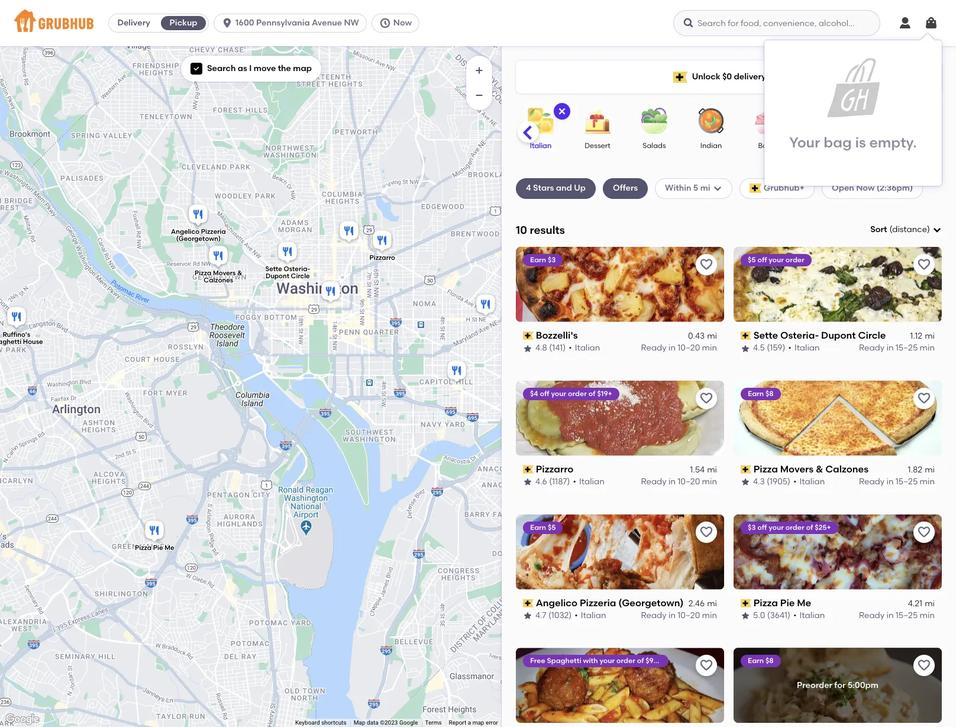 Task type: locate. For each thing, give the bounding box(es) containing it.
4.8 (141)
[[536, 343, 566, 353]]

ready in 10–20 min for pizzarro
[[642, 477, 718, 487]]

• italian
[[569, 343, 601, 353], [789, 343, 821, 353], [574, 477, 605, 487], [794, 477, 826, 487], [575, 611, 607, 621], [794, 611, 826, 621]]

$3 off your order of $25+
[[749, 523, 832, 532]]

min down 2.46 mi
[[703, 611, 718, 621]]

within
[[666, 183, 692, 193]]

ready for pizza movers & calzones
[[860, 477, 885, 487]]

15–25 for calzones
[[896, 477, 919, 487]]

• italian right (1187)
[[574, 477, 605, 487]]

ready in 10–20 min down 1.54
[[642, 477, 718, 487]]

data
[[367, 720, 379, 726]]

©2023
[[380, 720, 398, 726]]

angelico pizzeria (georgetown) image
[[187, 203, 210, 229]]

5:00pm
[[848, 680, 879, 690]]

ready in 15–25 min down 4.21
[[860, 611, 936, 621]]

delivery
[[118, 18, 150, 28]]

your bag is empty.
[[790, 134, 918, 151]]

0 vertical spatial $8
[[766, 389, 774, 398]]

grubhub plus flag logo image
[[674, 71, 688, 83], [750, 184, 762, 193]]

1 vertical spatial of
[[807, 523, 814, 532]]

• italian right (1905)
[[794, 477, 826, 487]]

save this restaurant button for sette osteria- dupont circle
[[914, 254, 936, 275]]

osteria-
[[284, 265, 310, 273], [781, 330, 820, 341]]

svg image inside now 'button'
[[380, 17, 391, 29]]

earn $8 down 4.5
[[749, 389, 774, 398]]

dessert image
[[577, 108, 619, 134]]

0 vertical spatial earn $8
[[749, 389, 774, 398]]

report a map error link
[[449, 720, 499, 726]]

•
[[569, 343, 572, 353], [789, 343, 792, 353], [574, 477, 577, 487], [794, 477, 797, 487], [575, 611, 578, 621], [794, 611, 797, 621]]

nw
[[344, 18, 359, 28]]

1 vertical spatial osteria-
[[781, 330, 820, 341]]

2 10–20 from the top
[[678, 477, 701, 487]]

in for bozzelli's
[[669, 343, 676, 353]]

1 horizontal spatial calzones
[[826, 463, 869, 475]]

0 horizontal spatial me
[[165, 545, 174, 552]]

italian for bozzelli's
[[575, 343, 601, 353]]

save this restaurant image
[[918, 257, 932, 272], [700, 391, 714, 405], [700, 525, 714, 539], [918, 525, 932, 539], [700, 659, 714, 673], [918, 659, 932, 673]]

1 vertical spatial &
[[817, 463, 824, 475]]

ready in 15–25 min for calzones
[[860, 477, 936, 487]]

0.43 mi
[[689, 331, 718, 341]]

$19+
[[598, 389, 613, 398]]

is
[[856, 134, 867, 151]]

1 vertical spatial earn $8
[[749, 657, 774, 665]]

1 vertical spatial pie
[[781, 597, 796, 609]]

map right a
[[473, 720, 485, 726]]

10–20 down 0.43
[[678, 343, 701, 353]]

$3
[[548, 256, 556, 264], [749, 523, 757, 532]]

• italian right (141)
[[569, 343, 601, 353]]

star icon image left 4.3
[[741, 478, 751, 487]]

1 vertical spatial now
[[857, 183, 876, 193]]

min down 1.82 mi
[[921, 477, 936, 487]]

ready in 10–20 min down 0.43
[[642, 343, 718, 353]]

earn down 4.6
[[531, 523, 547, 532]]

pizzarro inside pizzarro sette osteria- dupont circle
[[370, 254, 396, 262]]

1 10–20 from the top
[[678, 343, 701, 353]]

min down 0.43 mi
[[703, 343, 718, 353]]

2 vertical spatial 10–20
[[678, 611, 701, 621]]

subscription pass image right 1.54 mi
[[741, 465, 752, 474]]

mi right 1.82
[[926, 465, 936, 475]]

ready in 10–20 min
[[642, 343, 718, 353], [642, 477, 718, 487], [642, 611, 718, 621]]

0 horizontal spatial save this restaurant image
[[700, 257, 714, 272]]

1 horizontal spatial &
[[817, 463, 824, 475]]

circle left 1.12
[[859, 330, 887, 341]]

0 vertical spatial pizza movers & calzones
[[195, 269, 242, 284]]

(georgetown)
[[176, 235, 221, 243], [619, 597, 684, 609]]

0 vertical spatial of
[[589, 389, 596, 398]]

calzones
[[204, 277, 233, 284], [826, 463, 869, 475]]

movers
[[213, 269, 236, 277], [781, 463, 814, 475]]

(georgetown) inside map region
[[176, 235, 221, 243]]

0 horizontal spatial dupont
[[266, 272, 290, 280]]

0 vertical spatial angelico pizzeria (georgetown)
[[171, 228, 226, 243]]

4 stars and up
[[526, 183, 586, 193]]

min for pizza pie me
[[921, 611, 936, 621]]

1 vertical spatial $3
[[749, 523, 757, 532]]

mi for pizza movers & calzones
[[926, 465, 936, 475]]

dupont down sette osteria- dupont circle icon
[[266, 272, 290, 280]]

pizzeria up pizza movers & calzones icon
[[201, 228, 226, 236]]

5.0
[[754, 611, 766, 621]]

order
[[786, 256, 805, 264], [569, 389, 587, 398], [786, 523, 805, 532], [617, 657, 636, 665]]

10–20 for pizzarro
[[678, 477, 701, 487]]

bozzelli's
[[536, 330, 578, 341]]

0 vertical spatial $3
[[548, 256, 556, 264]]

1 vertical spatial dupont
[[822, 330, 857, 341]]

1 horizontal spatial pizzarro
[[536, 463, 574, 475]]

1 horizontal spatial (georgetown)
[[619, 597, 684, 609]]

0 horizontal spatial grubhub plus flag logo image
[[674, 71, 688, 83]]

1 vertical spatial ready in 10–20 min
[[642, 477, 718, 487]]

2 vertical spatial ready in 15–25 min
[[860, 611, 936, 621]]

0 horizontal spatial now
[[394, 18, 412, 28]]

1 vertical spatial $8
[[766, 657, 774, 665]]

ready in 15–25 min
[[860, 343, 936, 353], [860, 477, 936, 487], [860, 611, 936, 621]]

1 vertical spatial $5
[[548, 523, 556, 532]]

earn for pizza movers & calzones
[[749, 389, 765, 398]]

0 vertical spatial pizzeria
[[201, 228, 226, 236]]

svg image
[[925, 16, 939, 30], [222, 17, 233, 29], [380, 17, 391, 29], [558, 107, 567, 116], [713, 184, 723, 193]]

of for pizza pie me
[[807, 523, 814, 532]]

star icon image left 5.0
[[741, 611, 751, 621]]

0 horizontal spatial pizzeria
[[201, 228, 226, 236]]

italian right (1187)
[[580, 477, 605, 487]]

1 horizontal spatial $5
[[749, 256, 757, 264]]

1 ready in 10–20 min from the top
[[642, 343, 718, 353]]

in
[[669, 343, 676, 353], [887, 343, 895, 353], [669, 477, 676, 487], [887, 477, 895, 487], [669, 611, 676, 621], [887, 611, 895, 621]]

subscription pass image right 0.43 mi
[[741, 332, 752, 340]]

google image
[[3, 712, 42, 727]]

angelico pizzeria (georgetown) up pizza movers & calzones icon
[[171, 228, 226, 243]]

italian down sette osteria- dupont circle
[[795, 343, 821, 353]]

subscription pass image for pizza movers & calzones
[[741, 465, 752, 474]]

2 vertical spatial off
[[758, 523, 768, 532]]

2 ready in 15–25 min from the top
[[860, 477, 936, 487]]

angelico pizzeria (georgetown)
[[171, 228, 226, 243], [536, 597, 684, 609]]

italian right (3641)
[[800, 611, 826, 621]]

dupont inside pizzarro sette osteria- dupont circle
[[266, 272, 290, 280]]

• italian down sette osteria- dupont circle
[[789, 343, 821, 353]]

3 15–25 from the top
[[896, 611, 919, 621]]

earn $5
[[531, 523, 556, 532]]

1 vertical spatial off
[[540, 389, 550, 398]]

italian right the (1032)
[[581, 611, 607, 621]]

save this restaurant image for pizzarro
[[700, 391, 714, 405]]

Search for food, convenience, alcohol... search field
[[674, 10, 881, 36]]

your for pizzarro
[[552, 389, 567, 398]]

in for sette osteria- dupont circle
[[887, 343, 895, 353]]

1.82
[[909, 465, 923, 475]]

3 ready in 10–20 min from the top
[[642, 611, 718, 621]]

plus icon image
[[474, 65, 486, 76]]

0 horizontal spatial sette
[[266, 265, 282, 273]]

(2:36pm)
[[878, 183, 914, 193]]

1 vertical spatial pizzeria
[[580, 597, 617, 609]]

• right (3641)
[[794, 611, 797, 621]]

1600 pennsylvania avenue nw
[[236, 18, 359, 28]]

0 vertical spatial off
[[758, 256, 768, 264]]

0 vertical spatial now
[[394, 18, 412, 28]]

off
[[758, 256, 768, 264], [540, 389, 550, 398], [758, 523, 768, 532]]

0 vertical spatial calzones
[[204, 277, 233, 284]]

1 vertical spatial pizza pie me
[[754, 597, 812, 609]]

now
[[394, 18, 412, 28], [857, 183, 876, 193]]

15–25 down 4.21
[[896, 611, 919, 621]]

ready for bozzelli's
[[642, 343, 667, 353]]

ready in 15–25 min down 1.12
[[860, 343, 936, 353]]

0 horizontal spatial pizza pie me
[[135, 545, 174, 552]]

0 vertical spatial angelico
[[171, 228, 200, 236]]

• for sette osteria- dupont circle
[[789, 343, 792, 353]]

0 horizontal spatial calzones
[[204, 277, 233, 284]]

earn for bozzelli's
[[531, 256, 547, 264]]

15–25 down 1.82
[[896, 477, 919, 487]]

3 10–20 from the top
[[678, 611, 701, 621]]

map right the the
[[293, 63, 312, 73]]

pizzeria down angelico pizzeria (georgetown) logo
[[580, 597, 617, 609]]

save this restaurant image for angelico pizzeria (georgetown)
[[700, 525, 714, 539]]

• italian right the (1032)
[[575, 611, 607, 621]]

ruffino's
[[0, 331, 43, 346]]

bozzelli's logo image
[[516, 247, 725, 322]]

earn down 4.5
[[749, 389, 765, 398]]

• right (1905)
[[794, 477, 797, 487]]

save this restaurant image
[[700, 257, 714, 272], [918, 391, 932, 405]]

(159)
[[768, 343, 786, 353]]

mi right 0.43
[[708, 331, 718, 341]]

1 horizontal spatial pizza pie me
[[754, 597, 812, 609]]

noodles
[[868, 142, 897, 150]]

0 horizontal spatial pizza movers & calzones
[[195, 269, 242, 284]]

0 horizontal spatial angelico pizzeria (georgetown)
[[171, 228, 226, 243]]

4.21 mi
[[909, 599, 936, 609]]

1 ready in 15–25 min from the top
[[860, 343, 936, 353]]

0 vertical spatial movers
[[213, 269, 236, 277]]

map data ©2023 google
[[354, 720, 418, 726]]

0 horizontal spatial (georgetown)
[[176, 235, 221, 243]]

star icon image for pizza pie me
[[741, 611, 751, 621]]

subscription pass image for pizza pie me
[[741, 599, 752, 608]]

order for pizzarro
[[569, 389, 587, 398]]

15–25 down 1.12
[[896, 343, 919, 353]]

$8 down 4.5 (159)
[[766, 389, 774, 398]]

in for angelico pizzeria (georgetown)
[[669, 611, 676, 621]]

min for pizza movers & calzones
[[921, 477, 936, 487]]

in for pizzarro
[[669, 477, 676, 487]]

pizza inside pizza movers & calzones
[[195, 269, 212, 277]]

angelico pizzeria (georgetown) up the (1032)
[[536, 597, 684, 609]]

0 vertical spatial pizza pie me
[[135, 545, 174, 552]]

1 horizontal spatial pizzeria
[[580, 597, 617, 609]]

pennsylvania
[[256, 18, 310, 28]]

star icon image left 4.6
[[524, 478, 533, 487]]

1 vertical spatial (georgetown)
[[619, 597, 684, 609]]

now right nw on the top
[[394, 18, 412, 28]]

0 horizontal spatial of
[[589, 389, 596, 398]]

1.54
[[691, 465, 705, 475]]

0 horizontal spatial $3
[[548, 256, 556, 264]]

1 horizontal spatial grubhub plus flag logo image
[[750, 184, 762, 193]]

mi right 1.12
[[926, 331, 936, 341]]

1 vertical spatial 15–25
[[896, 477, 919, 487]]

1 horizontal spatial pizza movers & calzones
[[754, 463, 869, 475]]

$3 down results
[[548, 256, 556, 264]]

italian right (1905)
[[800, 477, 826, 487]]

mi for pizza pie me
[[926, 599, 936, 609]]

1600 pennsylvania avenue nw button
[[214, 14, 372, 33]]

of left $25+
[[807, 523, 814, 532]]

1 earn $8 from the top
[[749, 389, 774, 398]]

10–20 down 1.54
[[678, 477, 701, 487]]

grubhub plus flag logo image left grubhub+
[[750, 184, 762, 193]]

pasta
[[816, 142, 835, 150]]

dupont down sette osteria- dupont circle logo
[[822, 330, 857, 341]]

10–20 down 2.46
[[678, 611, 701, 621]]

0 vertical spatial dupont
[[266, 272, 290, 280]]

ready in 15–25 min down 1.82
[[860, 477, 936, 487]]

salads image
[[634, 108, 676, 134]]

& inside pizza movers & calzones
[[237, 269, 242, 277]]

mozzeria dc image
[[474, 293, 498, 319]]

2 earn $8 from the top
[[749, 657, 774, 665]]

angelico pizzeria (georgetown) inside map region
[[171, 228, 226, 243]]

1 vertical spatial sette
[[754, 330, 779, 341]]

& right pizza movers & calzones icon
[[237, 269, 242, 277]]

keyboard shortcuts button
[[295, 719, 347, 727]]

1.54 mi
[[691, 465, 718, 475]]

mi right 4.21
[[926, 599, 936, 609]]

in for pizza movers & calzones
[[887, 477, 895, 487]]

svg image inside 1600 pennsylvania avenue nw "button"
[[222, 17, 233, 29]]

star icon image left 4.5
[[741, 344, 751, 353]]

sette up 4.5 (159)
[[754, 330, 779, 341]]

now right open
[[857, 183, 876, 193]]

• right the (1032)
[[575, 611, 578, 621]]

mi right 1.54
[[708, 465, 718, 475]]

grubhub plus flag logo image left unlock
[[674, 71, 688, 83]]

0 horizontal spatial &
[[237, 269, 242, 277]]

1 horizontal spatial sette
[[754, 330, 779, 341]]

0 horizontal spatial osteria-
[[284, 265, 310, 273]]

& down pizza movers & calzones logo
[[817, 463, 824, 475]]

0 vertical spatial pizzarro
[[370, 254, 396, 262]]

0 vertical spatial save this restaurant image
[[700, 257, 714, 272]]

• right (1187)
[[574, 477, 577, 487]]

• right "(159)"
[[789, 343, 792, 353]]

subscription pass image
[[524, 332, 534, 340], [741, 332, 752, 340], [741, 465, 752, 474]]

3 ready in 15–25 min from the top
[[860, 611, 936, 621]]

)
[[928, 224, 931, 235]]

1 horizontal spatial save this restaurant image
[[918, 391, 932, 405]]

indian image
[[691, 108, 733, 134]]

circle
[[291, 272, 310, 280], [859, 330, 887, 341]]

dupont
[[266, 272, 290, 280], [822, 330, 857, 341]]

0 vertical spatial 15–25
[[896, 343, 919, 353]]

noodles image
[[862, 108, 903, 134]]

pizza movers & calzones inside map region
[[195, 269, 242, 284]]

(georgetown) down angelico pizzeria (georgetown) icon
[[176, 235, 221, 243]]

of
[[589, 389, 596, 398], [807, 523, 814, 532], [638, 657, 645, 665]]

min down 1.12 mi
[[921, 343, 936, 353]]

• italian for bozzelli's
[[569, 343, 601, 353]]

(georgetown) left 2.46
[[619, 597, 684, 609]]

• for pizzarro
[[574, 477, 577, 487]]

star icon image
[[524, 344, 533, 353], [741, 344, 751, 353], [524, 478, 533, 487], [741, 478, 751, 487], [524, 611, 533, 621], [741, 611, 751, 621]]

0 vertical spatial (georgetown)
[[176, 235, 221, 243]]

open now (2:36pm)
[[833, 183, 914, 193]]

• right (141)
[[569, 343, 572, 353]]

main navigation navigation
[[0, 0, 957, 46]]

calzones inside map region
[[204, 277, 233, 284]]

0 vertical spatial me
[[165, 545, 174, 552]]

off for sette osteria- dupont circle
[[758, 256, 768, 264]]

1 horizontal spatial map
[[473, 720, 485, 726]]

pizza
[[195, 269, 212, 277], [754, 463, 779, 475], [135, 545, 152, 552], [754, 597, 779, 609]]

0 vertical spatial 10–20
[[678, 343, 701, 353]]

1 vertical spatial grubhub plus flag logo image
[[750, 184, 762, 193]]

$3 down 4.3
[[749, 523, 757, 532]]

0 vertical spatial grubhub plus flag logo image
[[674, 71, 688, 83]]

unlock $0 delivery fees
[[693, 72, 785, 82]]

angelico
[[171, 228, 200, 236], [536, 597, 578, 609]]

2 horizontal spatial of
[[807, 523, 814, 532]]

earn $3
[[531, 256, 556, 264]]

pizza movers & calzones
[[195, 269, 242, 284], [754, 463, 869, 475]]

$99+
[[646, 657, 663, 665]]

0 vertical spatial ready in 10–20 min
[[642, 343, 718, 353]]

1 15–25 from the top
[[896, 343, 919, 353]]

1 vertical spatial circle
[[859, 330, 887, 341]]

osteria- inside pizzarro sette osteria- dupont circle
[[284, 265, 310, 273]]

the
[[278, 63, 291, 73]]

0 horizontal spatial angelico
[[171, 228, 200, 236]]

pizzarro logo image
[[516, 381, 725, 456]]

min down 1.54 mi
[[703, 477, 718, 487]]

ready for sette osteria- dupont circle
[[860, 343, 885, 353]]

1 vertical spatial 10–20
[[678, 477, 701, 487]]

2 ready in 10–20 min from the top
[[642, 477, 718, 487]]

up
[[575, 183, 586, 193]]

your for sette osteria- dupont circle
[[769, 256, 785, 264]]

2 15–25 from the top
[[896, 477, 919, 487]]

1 vertical spatial me
[[798, 597, 812, 609]]

save this restaurant button
[[696, 254, 718, 275], [914, 254, 936, 275], [696, 388, 718, 409], [914, 388, 936, 409], [696, 521, 718, 543], [914, 521, 936, 543], [696, 655, 718, 677], [914, 655, 936, 677]]

and
[[557, 183, 573, 193]]

calzones down pizza movers & calzones logo
[[826, 463, 869, 475]]

ready in 10–20 min down 2.46
[[642, 611, 718, 621]]

0 horizontal spatial pie
[[153, 545, 163, 552]]

mi for pizzarro
[[708, 465, 718, 475]]

ready
[[642, 343, 667, 353], [860, 343, 885, 353], [642, 477, 667, 487], [860, 477, 885, 487], [642, 611, 667, 621], [860, 611, 885, 621]]

offers
[[614, 183, 638, 193]]

circle down sette osteria- dupont circle icon
[[291, 272, 310, 280]]

0 horizontal spatial map
[[293, 63, 312, 73]]

mi
[[701, 183, 711, 193], [708, 331, 718, 341], [926, 331, 936, 341], [708, 465, 718, 475], [926, 465, 936, 475], [708, 599, 718, 609], [926, 599, 936, 609]]

0 horizontal spatial circle
[[291, 272, 310, 280]]

1 horizontal spatial of
[[638, 657, 645, 665]]

of left $19+
[[589, 389, 596, 398]]

star icon image for pizzarro
[[524, 478, 533, 487]]

1 horizontal spatial now
[[857, 183, 876, 193]]

of left the $99+
[[638, 657, 645, 665]]

calzones down pizza movers & calzones icon
[[204, 277, 233, 284]]

$8 down "5.0 (3641)"
[[766, 657, 774, 665]]

sette right pizza movers & calzones icon
[[266, 265, 282, 273]]

min down 4.21 mi
[[921, 611, 936, 621]]

1 horizontal spatial angelico
[[536, 597, 578, 609]]

with
[[584, 657, 598, 665]]

• italian for pizzarro
[[574, 477, 605, 487]]

a
[[468, 720, 471, 726]]

sette inside pizzarro sette osteria- dupont circle
[[266, 265, 282, 273]]

min for pizzarro
[[703, 477, 718, 487]]

15–25
[[896, 343, 919, 353], [896, 477, 919, 487], [896, 611, 919, 621]]

0 vertical spatial &
[[237, 269, 242, 277]]

1600
[[236, 18, 254, 28]]

results
[[530, 223, 565, 237]]

bowls image
[[748, 108, 789, 134]]

angelico pizzeria (georgetown) logo image
[[516, 514, 725, 590]]

earn down 10 results
[[531, 256, 547, 264]]

preorder for 5:00pm
[[798, 680, 879, 690]]

1 vertical spatial save this restaurant image
[[918, 391, 932, 405]]

pie
[[153, 545, 163, 552], [781, 597, 796, 609]]

map region
[[0, 0, 624, 727]]

italian kitchen image
[[338, 219, 361, 245]]

1 vertical spatial ready in 15–25 min
[[860, 477, 936, 487]]

earn $8 down 5.0
[[749, 657, 774, 665]]

1 vertical spatial angelico
[[536, 597, 578, 609]]

• italian right (3641)
[[794, 611, 826, 621]]

2 vertical spatial 15–25
[[896, 611, 919, 621]]

subscription pass image
[[524, 465, 534, 474], [524, 599, 534, 608], [741, 599, 752, 608]]

italian right (141)
[[575, 343, 601, 353]]

0 vertical spatial sette
[[266, 265, 282, 273]]

subscription pass image for angelico pizzeria (georgetown)
[[524, 599, 534, 608]]

0 vertical spatial ready in 15–25 min
[[860, 343, 936, 353]]

ready for pizzarro
[[642, 477, 667, 487]]

None field
[[871, 224, 943, 236]]

star icon image left 4.8
[[524, 344, 533, 353]]

0 horizontal spatial $5
[[548, 523, 556, 532]]

star icon image left 4.7
[[524, 611, 533, 621]]

10–20 for angelico pizzeria (georgetown)
[[678, 611, 701, 621]]

svg image
[[899, 16, 913, 30], [683, 17, 695, 29], [193, 65, 200, 72], [933, 225, 943, 235]]

preorder
[[798, 680, 833, 690]]

sette
[[266, 265, 282, 273], [754, 330, 779, 341]]

bozzelli's image
[[319, 280, 343, 306]]

mi right 2.46
[[708, 599, 718, 609]]

subscription pass image left the bozzelli's
[[524, 332, 534, 340]]



Task type: vqa. For each thing, say whether or not it's contained in the screenshot.
Drinks Drinks
no



Task type: describe. For each thing, give the bounding box(es) containing it.
bowls
[[759, 142, 779, 150]]

mi for bozzelli's
[[708, 331, 718, 341]]

terms
[[425, 720, 442, 726]]

order for sette osteria- dupont circle
[[786, 256, 805, 264]]

pizzarro for pizzarro
[[536, 463, 574, 475]]

ready in 15–25 min for circle
[[860, 343, 936, 353]]

italian down italian image
[[530, 142, 552, 150]]

spaghetti
[[548, 657, 582, 665]]

(1905)
[[768, 477, 791, 487]]

italian image
[[521, 108, 562, 134]]

none field containing sort
[[871, 224, 943, 236]]

for
[[835, 680, 846, 690]]

1 horizontal spatial pie
[[781, 597, 796, 609]]

distance
[[893, 224, 928, 235]]

• for pizza movers & calzones
[[794, 477, 797, 487]]

• for bozzelli's
[[569, 343, 572, 353]]

$4
[[531, 389, 539, 398]]

japanese
[[922, 142, 957, 150]]

italian for angelico pizzeria (georgetown)
[[581, 611, 607, 621]]

report a map error
[[449, 720, 499, 726]]

$4 off your order of $19+
[[531, 389, 613, 398]]

(
[[890, 224, 893, 235]]

save this restaurant button for pizza pie me
[[914, 521, 936, 543]]

subscription pass image for sette osteria- dupont circle
[[741, 332, 752, 340]]

pizzeria inside map region
[[201, 228, 226, 236]]

off for pizza pie me
[[758, 523, 768, 532]]

1 vertical spatial map
[[473, 720, 485, 726]]

4.3
[[754, 477, 766, 487]]

delivery button
[[109, 14, 159, 33]]

free spaghetti with your order of $99+
[[531, 657, 663, 665]]

4.5 (159)
[[754, 343, 786, 353]]

save this restaurant button for pizzarro
[[696, 388, 718, 409]]

angelico inside angelico pizzeria (georgetown)
[[171, 228, 200, 236]]

4.5
[[754, 343, 766, 353]]

1.82 mi
[[909, 465, 936, 475]]

avenue
[[312, 18, 342, 28]]

pickup button
[[159, 14, 209, 33]]

1 vertical spatial pizza movers & calzones
[[754, 463, 869, 475]]

italian for pizza movers & calzones
[[800, 477, 826, 487]]

4.8
[[536, 343, 548, 353]]

off for pizzarro
[[540, 389, 550, 398]]

save this restaurant button for pizza movers & calzones
[[914, 388, 936, 409]]

search as i move the map
[[207, 63, 312, 73]]

minus icon image
[[474, 89, 486, 101]]

dessert
[[585, 142, 611, 150]]

order for pizza pie me
[[786, 523, 805, 532]]

movers inside pizza movers & calzones
[[213, 269, 236, 277]]

svg image inside field
[[933, 225, 943, 235]]

delivery
[[735, 72, 767, 82]]

sort ( distance )
[[871, 224, 931, 235]]

• italian for angelico pizzeria (georgetown)
[[575, 611, 607, 621]]

0 vertical spatial $5
[[749, 256, 757, 264]]

sette osteria- dupont circle logo image
[[734, 247, 943, 322]]

pizzarro image
[[371, 229, 394, 255]]

2 $8 from the top
[[766, 657, 774, 665]]

save this restaurant button for angelico pizzeria (georgetown)
[[696, 521, 718, 543]]

4.7 (1032)
[[536, 611, 572, 621]]

move
[[254, 63, 276, 73]]

4.3 (1905)
[[754, 477, 791, 487]]

pickup
[[170, 18, 198, 28]]

empty.
[[870, 134, 918, 151]]

(1187)
[[550, 477, 571, 487]]

now button
[[372, 14, 425, 33]]

grubhub plus flag logo image for unlock $0 delivery fees
[[674, 71, 688, 83]]

pasta image
[[805, 108, 846, 134]]

grubhub plus flag logo image for grubhub+
[[750, 184, 762, 193]]

ready for pizza pie me
[[860, 611, 885, 621]]

mi for angelico pizzeria (georgetown)
[[708, 599, 718, 609]]

4.6
[[536, 477, 548, 487]]

pizza movers & calzones image
[[207, 244, 230, 270]]

terms link
[[425, 720, 442, 726]]

5
[[694, 183, 699, 193]]

1 horizontal spatial angelico pizzeria (georgetown)
[[536, 597, 684, 609]]

4
[[526, 183, 532, 193]]

ready for angelico pizzeria (georgetown)
[[642, 611, 667, 621]]

10–20 for bozzelli's
[[678, 343, 701, 353]]

pizza pie me inside map region
[[135, 545, 174, 552]]

report
[[449, 720, 467, 726]]

save this restaurant image for pizza pie me
[[918, 525, 932, 539]]

unlock
[[693, 72, 721, 82]]

1.12
[[911, 331, 923, 341]]

pizzarro sette osteria- dupont circle
[[266, 254, 396, 280]]

pizza pie me logo image
[[734, 514, 943, 590]]

min for sette osteria- dupont circle
[[921, 343, 936, 353]]

italian for pizzarro
[[580, 477, 605, 487]]

now inside 'button'
[[394, 18, 412, 28]]

pizzarro for pizzarro sette osteria- dupont circle
[[370, 254, 396, 262]]

ruffino's spaghetti house logo image
[[516, 648, 725, 723]]

japanese image
[[918, 108, 957, 134]]

save this restaurant image for pizza movers & calzones
[[918, 391, 932, 405]]

1.12 mi
[[911, 331, 936, 341]]

star icon image for pizza movers & calzones
[[741, 478, 751, 487]]

5.0 (3641)
[[754, 611, 791, 621]]

4.6 (1187)
[[536, 477, 571, 487]]

sette osteria- dupont circle image
[[276, 240, 300, 266]]

10 results
[[516, 223, 565, 237]]

1 horizontal spatial dupont
[[822, 330, 857, 341]]

mi for sette osteria- dupont circle
[[926, 331, 936, 341]]

keyboard
[[295, 720, 320, 726]]

save this restaurant image for bozzelli's
[[700, 257, 714, 272]]

your for pizza pie me
[[769, 523, 785, 532]]

google
[[400, 720, 418, 726]]

(3641)
[[768, 611, 791, 621]]

me inside map region
[[165, 545, 174, 552]]

(1032)
[[549, 611, 572, 621]]

• italian for pizza pie me
[[794, 611, 826, 621]]

1 horizontal spatial movers
[[781, 463, 814, 475]]

1 horizontal spatial osteria-
[[781, 330, 820, 341]]

(141)
[[550, 343, 566, 353]]

0.43
[[689, 331, 705, 341]]

la casina dc image
[[445, 359, 469, 385]]

star icon image for angelico pizzeria (georgetown)
[[524, 611, 533, 621]]

• for angelico pizzeria (georgetown)
[[575, 611, 578, 621]]

1 $8 from the top
[[766, 389, 774, 398]]

subscription pass image for bozzelli's
[[524, 332, 534, 340]]

1 horizontal spatial me
[[798, 597, 812, 609]]

open
[[833, 183, 855, 193]]

• italian for sette osteria- dupont circle
[[789, 343, 821, 353]]

keyboard shortcuts
[[295, 720, 347, 726]]

$0
[[723, 72, 733, 82]]

error
[[486, 720, 499, 726]]

• italian for pizza movers & calzones
[[794, 477, 826, 487]]

save this restaurant image for sette osteria- dupont circle
[[918, 257, 932, 272]]

ready in 10–20 min for angelico pizzeria (georgetown)
[[642, 611, 718, 621]]

pizza movers & calzones logo image
[[734, 381, 943, 456]]

mi right '5'
[[701, 183, 711, 193]]

in for pizza pie me
[[887, 611, 895, 621]]

2.46 mi
[[689, 599, 718, 609]]

4.21
[[909, 599, 923, 609]]

map
[[354, 720, 366, 726]]

pie inside map region
[[153, 545, 163, 552]]

salads
[[643, 142, 667, 150]]

2.46
[[689, 599, 705, 609]]

pizza pie me image
[[143, 519, 166, 545]]

sette osteria- dupont circle
[[754, 330, 887, 341]]

save this restaurant button for bozzelli's
[[696, 254, 718, 275]]

10
[[516, 223, 528, 237]]

1 vertical spatial calzones
[[826, 463, 869, 475]]

as
[[238, 63, 247, 73]]

i
[[249, 63, 252, 73]]

ruffino's spaghetti house image
[[5, 305, 28, 331]]

search
[[207, 63, 236, 73]]

star icon image for sette osteria- dupont circle
[[741, 344, 751, 353]]

italian for pizza pie me
[[800, 611, 826, 621]]

circle inside pizzarro sette osteria- dupont circle
[[291, 272, 310, 280]]

1 horizontal spatial circle
[[859, 330, 887, 341]]

$25+
[[816, 523, 832, 532]]

2 vertical spatial of
[[638, 657, 645, 665]]

your bag is empty. tooltip
[[765, 33, 943, 186]]

fees
[[769, 72, 785, 82]]

shortcuts
[[322, 720, 347, 726]]

stars
[[534, 183, 555, 193]]

min for bozzelli's
[[703, 343, 718, 353]]

indian
[[701, 142, 723, 150]]

15–25 for circle
[[896, 343, 919, 353]]

earn down 5.0
[[749, 657, 765, 665]]

ready in 10–20 min for bozzelli's
[[642, 343, 718, 353]]

earn for angelico pizzeria (georgetown)
[[531, 523, 547, 532]]

min for angelico pizzeria (georgetown)
[[703, 611, 718, 621]]

0 vertical spatial map
[[293, 63, 312, 73]]

sort
[[871, 224, 888, 235]]

star icon image for bozzelli's
[[524, 344, 533, 353]]

of for pizzarro
[[589, 389, 596, 398]]

1 horizontal spatial $3
[[749, 523, 757, 532]]

italian for sette osteria- dupont circle
[[795, 343, 821, 353]]

subscription pass image for pizzarro
[[524, 465, 534, 474]]

4.7
[[536, 611, 547, 621]]

• for pizza pie me
[[794, 611, 797, 621]]



